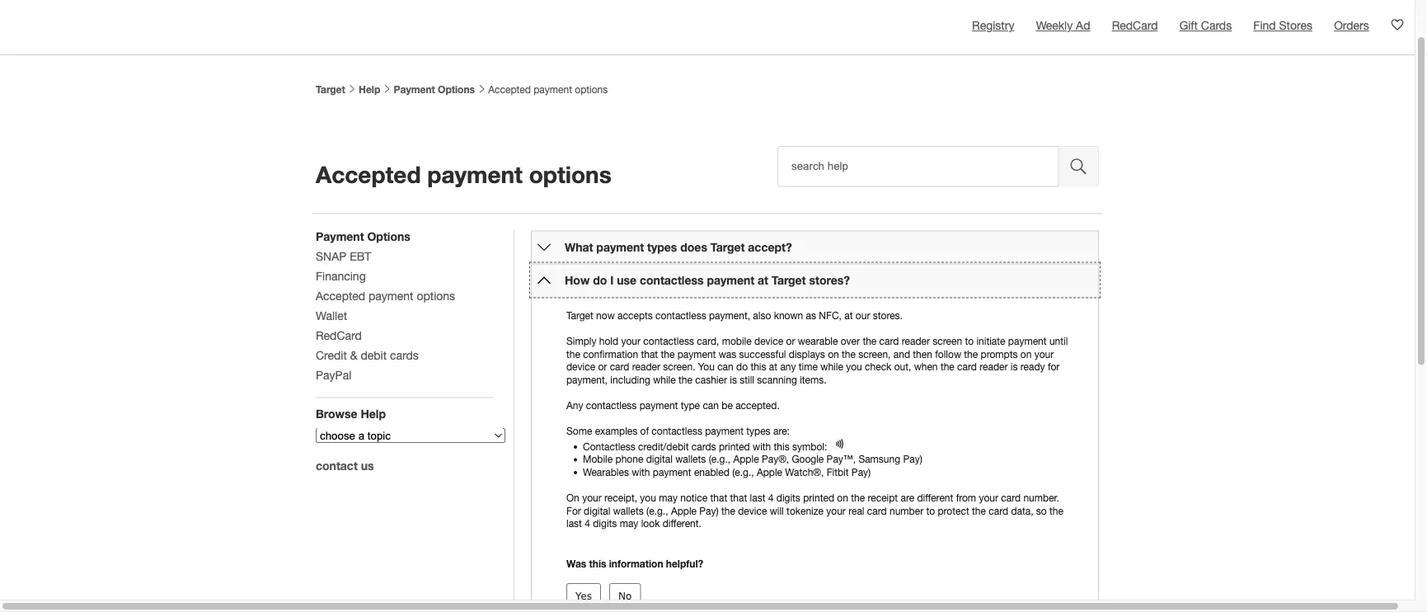 Task type: vqa. For each thing, say whether or not it's contained in the screenshot.
cancel
no



Task type: locate. For each thing, give the bounding box(es) containing it.
search help text field
[[778, 146, 1060, 187]]

1 horizontal spatial do
[[737, 361, 748, 372]]

financing
[[316, 269, 366, 283]]

you inside the on your receipt, you may notice that that last 4 digits printed on the receipt are different from your card number. for digital wallets (e.g., apple pay) the device will tokenize your real card number to protect the card data, so the last 4 digits may look different.
[[640, 492, 657, 503]]

payment
[[534, 84, 572, 95], [428, 160, 523, 188], [597, 240, 644, 254], [707, 273, 755, 287], [369, 289, 414, 302], [1009, 335, 1047, 347], [678, 348, 716, 359], [640, 399, 678, 411], [705, 425, 744, 437], [653, 466, 692, 478]]

contactless up the credit/debit
[[652, 425, 703, 437]]

0 vertical spatial accepted payment options
[[486, 84, 608, 95]]

types left are:
[[747, 425, 771, 437]]

digits up will
[[777, 492, 801, 503]]

card left data,
[[989, 505, 1009, 516]]

card down the follow
[[958, 361, 977, 372]]

apple up different.
[[671, 505, 697, 516]]

digital inside "mobile phone digital wallets (e.g., apple pay®, google pay™, samsung pay) wearables with payment enabled (e.g., apple watch®, fitbit pay)"
[[646, 453, 673, 465]]

1 vertical spatial payment,
[[567, 374, 608, 385]]

1 horizontal spatial may
[[659, 492, 678, 503]]

digital right "for"
[[584, 505, 611, 516]]

1 horizontal spatial digital
[[646, 453, 673, 465]]

0 vertical spatial or
[[787, 335, 795, 347]]

can down was
[[718, 361, 734, 372]]

redcard
[[1112, 19, 1158, 32], [316, 328, 362, 342]]

digital down the credit/debit
[[646, 453, 673, 465]]

0 horizontal spatial with
[[632, 466, 650, 478]]

0 vertical spatial help
[[359, 84, 380, 95]]

redcard link down wallet
[[316, 328, 362, 342]]

enabled
[[694, 466, 730, 478]]

you
[[846, 361, 863, 372], [640, 492, 657, 503]]

how do i use contactless payment at target stores?
[[565, 273, 850, 287]]

1 vertical spatial do
[[737, 361, 748, 372]]

redcard down wallet
[[316, 328, 362, 342]]

watch®,
[[786, 466, 824, 478]]

simply hold your contactless card, mobile device or wearable over the card reader screen to initiate payment until the confirmation that the payment was successful displays on the screen, and then follow the prompts on your device or card reader screen. you can do this at any time while you check out, when the card reader is ready for payment, including while the cashier is still scanning items.
[[567, 335, 1068, 385]]

may left notice on the bottom left of the page
[[659, 492, 678, 503]]

0 vertical spatial payment,
[[709, 309, 751, 321]]

payment options
[[394, 84, 475, 95]]

0 vertical spatial cards
[[390, 348, 419, 362]]

user-added image image
[[833, 438, 848, 450]]

redcard link
[[1112, 19, 1158, 32], [316, 328, 362, 342]]

payment for payment options
[[394, 84, 435, 95]]

accepted down financing link
[[316, 289, 366, 302]]

then
[[913, 348, 933, 359]]

1 vertical spatial while
[[653, 374, 676, 385]]

you left check
[[846, 361, 863, 372]]

(e.g., up enabled
[[709, 453, 731, 465]]

payment inside payment options snap ebt financing accepted payment options wallet redcard credit & debit cards paypal
[[316, 229, 364, 243]]

2 vertical spatial at
[[769, 361, 778, 372]]

out,
[[895, 361, 912, 372]]

apple down pay®,
[[757, 466, 783, 478]]

your left real
[[827, 505, 846, 516]]

contactless inside simply hold your contactless card, mobile device or wearable over the card reader screen to initiate payment until the confirmation that the payment was successful displays on the screen, and then follow the prompts on your device or card reader screen. you can do this at any time while you check out, when the card reader is ready for payment, including while the cashier is still scanning items.
[[644, 335, 694, 347]]

0 horizontal spatial do
[[593, 273, 607, 287]]

the down over
[[842, 348, 856, 359]]

1 horizontal spatial (e.g.,
[[709, 453, 731, 465]]

device down the 'simply'
[[567, 361, 596, 372]]

to left 'initiate'
[[965, 335, 974, 347]]

types left does
[[648, 240, 678, 254]]

snap
[[316, 249, 347, 263]]

redcard right ad
[[1112, 19, 1158, 32]]

1 horizontal spatial is
[[1011, 361, 1018, 372]]

&
[[350, 348, 358, 362]]

1 horizontal spatial you
[[846, 361, 863, 372]]

accepted right payment options
[[489, 84, 531, 95]]

to inside simply hold your contactless card, mobile device or wearable over the card reader screen to initiate payment until the confirmation that the payment was successful displays on the screen, and then follow the prompts on your device or card reader screen. you can do this at any time while you check out, when the card reader is ready for payment, including while the cashier is still scanning items.
[[965, 335, 974, 347]]

card down receipt
[[868, 505, 887, 516]]

0 horizontal spatial wallets
[[613, 505, 644, 516]]

payment right help link
[[394, 84, 435, 95]]

nfc,
[[819, 309, 842, 321]]

you up look
[[640, 492, 657, 503]]

wallets down contactless credit/debit cards printed with this symbol:
[[676, 453, 706, 465]]

this inside simply hold your contactless card, mobile device or wearable over the card reader screen to initiate payment until the confirmation that the payment was successful displays on the screen, and then follow the prompts on your device or card reader screen. you can do this at any time while you check out, when the card reader is ready for payment, including while the cashier is still scanning items.
[[751, 361, 767, 372]]

help right target link
[[359, 84, 380, 95]]

2 vertical spatial pay)
[[700, 505, 719, 516]]

4 up will
[[769, 492, 774, 503]]

1 vertical spatial redcard link
[[316, 328, 362, 342]]

what payment types does target accept?
[[565, 240, 792, 254]]

redcard link right ad
[[1112, 19, 1158, 32]]

0 horizontal spatial options
[[367, 229, 411, 243]]

cards right debit
[[390, 348, 419, 362]]

1 vertical spatial printed
[[804, 492, 835, 503]]

reader down prompts
[[980, 361, 1008, 372]]

stores.
[[873, 309, 903, 321]]

0 vertical spatial 4
[[769, 492, 774, 503]]

pay) inside the on your receipt, you may notice that that last 4 digits printed on the receipt are different from your card number. for digital wallets (e.g., apple pay) the device will tokenize your real card number to protect the card data, so the last 4 digits may look different.
[[700, 505, 719, 516]]

do inside simply hold your contactless card, mobile device or wearable over the card reader screen to initiate payment until the confirmation that the payment was successful displays on the screen, and then follow the prompts on your device or card reader screen. you can do this at any time while you check out, when the card reader is ready for payment, including while the cashier is still scanning items.
[[737, 361, 748, 372]]

that up including
[[641, 348, 658, 359]]

0 horizontal spatial this
[[589, 558, 607, 569]]

device
[[755, 335, 784, 347], [567, 361, 596, 372], [738, 505, 767, 516]]

pay) down notice on the bottom left of the page
[[700, 505, 719, 516]]

help right the browse
[[361, 407, 386, 420]]

target up known
[[772, 273, 806, 287]]

1 horizontal spatial pay)
[[852, 466, 871, 478]]

the down enabled
[[722, 505, 736, 516]]

payment inside payment options snap ebt financing accepted payment options wallet redcard credit & debit cards paypal
[[369, 289, 414, 302]]

was
[[719, 348, 737, 359]]

1 vertical spatial to
[[927, 505, 935, 516]]

apple
[[734, 453, 759, 465], [757, 466, 783, 478], [671, 505, 697, 516]]

options inside payment options snap ebt financing accepted payment options wallet redcard credit & debit cards paypal
[[367, 229, 411, 243]]

that right notice on the bottom left of the page
[[711, 492, 728, 503]]

was
[[567, 558, 587, 569]]

(e.g., right enabled
[[733, 466, 754, 478]]

0 horizontal spatial redcard link
[[316, 328, 362, 342]]

None image field
[[1060, 146, 1100, 187]]

0 vertical spatial pay)
[[904, 453, 923, 465]]

device up the successful
[[755, 335, 784, 347]]

2 horizontal spatial pay)
[[904, 453, 923, 465]]

time
[[799, 361, 818, 372]]

digits
[[777, 492, 801, 503], [593, 518, 617, 529]]

to down different
[[927, 505, 935, 516]]

digital
[[646, 453, 673, 465], [584, 505, 611, 516]]

apple inside the on your receipt, you may notice that that last 4 digits printed on the receipt are different from your card number. for digital wallets (e.g., apple pay) the device will tokenize your real card number to protect the card data, so the last 4 digits may look different.
[[671, 505, 697, 516]]

while
[[821, 361, 844, 372], [653, 374, 676, 385]]

circle arrow s image
[[538, 274, 551, 287]]

card
[[880, 335, 899, 347], [610, 361, 630, 372], [958, 361, 977, 372], [1002, 492, 1021, 503], [868, 505, 887, 516], [989, 505, 1009, 516]]

last down "mobile phone digital wallets (e.g., apple pay®, google pay™, samsung pay) wearables with payment enabled (e.g., apple watch®, fitbit pay)"
[[750, 492, 766, 503]]

the
[[863, 335, 877, 347], [567, 348, 581, 359], [661, 348, 675, 359], [842, 348, 856, 359], [965, 348, 978, 359], [941, 361, 955, 372], [679, 374, 693, 385], [851, 492, 865, 503], [722, 505, 736, 516], [973, 505, 986, 516], [1050, 505, 1064, 516]]

printed up "mobile phone digital wallets (e.g., apple pay®, google pay™, samsung pay) wearables with payment enabled (e.g., apple watch®, fitbit pay)"
[[719, 440, 750, 452]]

does
[[681, 240, 708, 254]]

data,
[[1012, 505, 1034, 516]]

pay) right samsung
[[904, 453, 923, 465]]

reader up including
[[632, 361, 661, 372]]

stores
[[1280, 19, 1313, 32]]

0 vertical spatial to
[[965, 335, 974, 347]]

the down the "from"
[[973, 505, 986, 516]]

0 vertical spatial options
[[575, 84, 608, 95]]

0 horizontal spatial digits
[[593, 518, 617, 529]]

1 vertical spatial or
[[598, 361, 607, 372]]

1 horizontal spatial payment,
[[709, 309, 751, 321]]

0 vertical spatial digits
[[777, 492, 801, 503]]

at left our
[[845, 309, 853, 321]]

number
[[890, 505, 924, 516]]

1 vertical spatial pay)
[[852, 466, 871, 478]]

digits down receipt,
[[593, 518, 617, 529]]

over
[[841, 335, 860, 347]]

2 vertical spatial apple
[[671, 505, 697, 516]]

payment inside "mobile phone digital wallets (e.g., apple pay®, google pay™, samsung pay) wearables with payment enabled (e.g., apple watch®, fitbit pay)"
[[653, 466, 692, 478]]

at down accept?
[[758, 273, 769, 287]]

redcard inside payment options snap ebt financing accepted payment options wallet redcard credit & debit cards paypal
[[316, 328, 362, 342]]

device left will
[[738, 505, 767, 516]]

0 horizontal spatial redcard
[[316, 328, 362, 342]]

do
[[593, 273, 607, 287], [737, 361, 748, 372]]

target left now
[[567, 309, 594, 321]]

1 vertical spatial cards
[[692, 440, 716, 452]]

how do i use contactless payment at target stores? link
[[565, 273, 850, 287]]

0 horizontal spatial pay)
[[700, 505, 719, 516]]

0 vertical spatial redcard link
[[1112, 19, 1158, 32]]

wallets down receipt,
[[613, 505, 644, 516]]

1 horizontal spatial while
[[821, 361, 844, 372]]

1 vertical spatial may
[[620, 518, 639, 529]]

1 horizontal spatial payment
[[394, 84, 435, 95]]

with down phone
[[632, 466, 650, 478]]

number.
[[1024, 492, 1060, 503]]

that down "mobile phone digital wallets (e.g., apple pay®, google pay™, samsung pay) wearables with payment enabled (e.g., apple watch®, fitbit pay)"
[[730, 492, 747, 503]]

do up still
[[737, 361, 748, 372]]

mobile
[[583, 453, 613, 465]]

fitbit
[[827, 466, 849, 478]]

options for payment options
[[438, 84, 475, 95]]

None submit
[[567, 583, 601, 608], [610, 583, 641, 608], [567, 583, 601, 608], [610, 583, 641, 608]]

options
[[575, 84, 608, 95], [529, 160, 612, 188], [417, 289, 455, 302]]

while down screen. in the bottom of the page
[[653, 374, 676, 385]]

0 horizontal spatial payment
[[316, 229, 364, 243]]

some examples of contactless payment types are:
[[567, 425, 790, 437]]

cards
[[1202, 19, 1232, 32]]

navigation
[[316, 229, 506, 560]]

1 vertical spatial wallets
[[613, 505, 644, 516]]

2 vertical spatial device
[[738, 505, 767, 516]]

0 horizontal spatial is
[[730, 374, 737, 385]]

wearable
[[798, 335, 838, 347]]

1 vertical spatial with
[[632, 466, 650, 478]]

at inside simply hold your contactless card, mobile device or wearable over the card reader screen to initiate payment until the confirmation that the payment was successful displays on the screen, and then follow the prompts on your device or card reader screen. you can do this at any time while you check out, when the card reader is ready for payment, including while the cashier is still scanning items.
[[769, 361, 778, 372]]

ad
[[1077, 19, 1091, 32]]

navigation containing payment options
[[316, 229, 506, 560]]

0 vertical spatial wallets
[[676, 453, 706, 465]]

0 horizontal spatial that
[[641, 348, 658, 359]]

0 horizontal spatial while
[[653, 374, 676, 385]]

of
[[641, 425, 649, 437]]

this up pay®,
[[774, 440, 790, 452]]

any
[[781, 361, 796, 372]]

payment up snap ebt link
[[316, 229, 364, 243]]

1 vertical spatial this
[[774, 440, 790, 452]]

accepted inside payment options snap ebt financing accepted payment options wallet redcard credit & debit cards paypal
[[316, 289, 366, 302]]

1 horizontal spatial with
[[753, 440, 771, 452]]

you inside simply hold your contactless card, mobile device or wearable over the card reader screen to initiate payment until the confirmation that the payment was successful displays on the screen, and then follow the prompts on your device or card reader screen. you can do this at any time while you check out, when the card reader is ready for payment, including while the cashier is still scanning items.
[[846, 361, 863, 372]]

or up displays
[[787, 335, 795, 347]]

so
[[1037, 505, 1047, 516]]

2 vertical spatial accepted
[[316, 289, 366, 302]]

0 vertical spatial types
[[648, 240, 678, 254]]

contactless credit/debit cards printed with this symbol:
[[583, 440, 833, 452]]

the up screen. in the bottom of the page
[[661, 348, 675, 359]]

the right the follow
[[965, 348, 978, 359]]

0 horizontal spatial cards
[[390, 348, 419, 362]]

contactless up screen. in the bottom of the page
[[644, 335, 694, 347]]

last down "for"
[[567, 518, 582, 529]]

apple left pay®,
[[734, 453, 759, 465]]

1 horizontal spatial this
[[751, 361, 767, 372]]

1 horizontal spatial redcard
[[1112, 19, 1158, 32]]

1 vertical spatial accepted
[[316, 160, 421, 188]]

payment, up mobile
[[709, 309, 751, 321]]

wallets
[[676, 453, 706, 465], [613, 505, 644, 516]]

target left help link
[[316, 84, 345, 95]]

to inside the on your receipt, you may notice that that last 4 digits printed on the receipt are different from your card number. for digital wallets (e.g., apple pay) the device will tokenize your real card number to protect the card data, so the last 4 digits may look different.
[[927, 505, 935, 516]]

pay) down samsung
[[852, 466, 871, 478]]

do left i
[[593, 273, 607, 287]]

0 horizontal spatial digital
[[584, 505, 611, 516]]

on down fitbit
[[837, 492, 849, 503]]

2 vertical spatial options
[[417, 289, 455, 302]]

printed up tokenize
[[804, 492, 835, 503]]

or down confirmation
[[598, 361, 607, 372]]

payment, up any
[[567, 374, 608, 385]]

cards inside payment options snap ebt financing accepted payment options wallet redcard credit & debit cards paypal
[[390, 348, 419, 362]]

still
[[740, 374, 755, 385]]

4 up the was at the left bottom of the page
[[585, 518, 591, 529]]

credit & debit cards link
[[316, 348, 419, 362]]

this right the was at the left bottom of the page
[[589, 558, 607, 569]]

0 horizontal spatial you
[[640, 492, 657, 503]]

contactless for of
[[652, 425, 703, 437]]

at up scanning on the right
[[769, 361, 778, 372]]

1 vertical spatial you
[[640, 492, 657, 503]]

0 vertical spatial digital
[[646, 453, 673, 465]]

samsung
[[859, 453, 901, 465]]

when
[[914, 361, 938, 372]]

1 horizontal spatial last
[[750, 492, 766, 503]]

this
[[751, 361, 767, 372], [774, 440, 790, 452], [589, 558, 607, 569]]

debit
[[361, 348, 387, 362]]

(e.g., up look
[[647, 505, 669, 516]]

cards up enabled
[[692, 440, 716, 452]]

can left be
[[703, 399, 719, 411]]

1 vertical spatial at
[[845, 309, 853, 321]]

target now accepts contactless payment, also known as nfc, at our stores.
[[567, 309, 906, 321]]

is left ready
[[1011, 361, 1018, 372]]

0 vertical spatial payment
[[394, 84, 435, 95]]

on
[[828, 348, 839, 359], [1021, 348, 1032, 359], [837, 492, 849, 503]]

with
[[753, 440, 771, 452], [632, 466, 650, 478]]

symbol:
[[793, 440, 828, 452]]

contactless up the card,
[[656, 309, 707, 321]]

may left look
[[620, 518, 639, 529]]

while up items.
[[821, 361, 844, 372]]

is left still
[[730, 374, 737, 385]]

with up pay®,
[[753, 440, 771, 452]]

cards
[[390, 348, 419, 362], [692, 440, 716, 452]]

as
[[806, 309, 817, 321]]

0 horizontal spatial printed
[[719, 440, 750, 452]]

weekly ad
[[1037, 19, 1091, 32]]

1 vertical spatial (e.g.,
[[733, 466, 754, 478]]

0 vertical spatial options
[[438, 84, 475, 95]]

on down "wearable"
[[828, 348, 839, 359]]

1 vertical spatial redcard
[[316, 328, 362, 342]]

1 horizontal spatial printed
[[804, 492, 835, 503]]

1 horizontal spatial options
[[438, 84, 475, 95]]

0 vertical spatial (e.g.,
[[709, 453, 731, 465]]

digital inside the on your receipt, you may notice that that last 4 digits printed on the receipt are different from your card number. for digital wallets (e.g., apple pay) the device will tokenize your real card number to protect the card data, so the last 4 digits may look different.
[[584, 505, 611, 516]]

0 horizontal spatial payment,
[[567, 374, 608, 385]]

accepted
[[489, 84, 531, 95], [316, 160, 421, 188], [316, 289, 366, 302]]

options inside payment options snap ebt financing accepted payment options wallet redcard credit & debit cards paypal
[[417, 289, 455, 302]]

google
[[792, 453, 824, 465]]

this down the successful
[[751, 361, 767, 372]]



Task type: describe. For each thing, give the bounding box(es) containing it.
paypal
[[316, 368, 352, 381]]

the down screen. in the bottom of the page
[[679, 374, 693, 385]]

1 horizontal spatial cards
[[692, 440, 716, 452]]

mobile
[[722, 335, 752, 347]]

1 vertical spatial can
[[703, 399, 719, 411]]

receipt,
[[605, 492, 638, 503]]

the down the 'simply'
[[567, 348, 581, 359]]

2 horizontal spatial this
[[774, 440, 790, 452]]

device inside the on your receipt, you may notice that that last 4 digits printed on the receipt are different from your card number. for digital wallets (e.g., apple pay) the device will tokenize your real card number to protect the card data, so the last 4 digits may look different.
[[738, 505, 767, 516]]

1 vertical spatial accepted payment options
[[316, 160, 612, 188]]

registry
[[973, 19, 1015, 32]]

payment options link
[[394, 84, 475, 95]]

gift cards link
[[1180, 19, 1232, 32]]

1 vertical spatial digits
[[593, 518, 617, 529]]

pay™,
[[827, 453, 856, 465]]

gift cards
[[1180, 19, 1232, 32]]

2 vertical spatial this
[[589, 558, 607, 569]]

scanning
[[758, 374, 797, 385]]

0 horizontal spatial types
[[648, 240, 678, 254]]

us
[[361, 459, 374, 472]]

orders link
[[1335, 19, 1370, 32]]

target link
[[316, 84, 345, 95]]

2 horizontal spatial (e.g.,
[[733, 466, 754, 478]]

receipt
[[868, 492, 898, 503]]

can inside simply hold your contactless card, mobile device or wearable over the card reader screen to initiate payment until the confirmation that the payment was successful displays on the screen, and then follow the prompts on your device or card reader screen. you can do this at any time while you check out, when the card reader is ready for payment, including while the cashier is still scanning items.
[[718, 361, 734, 372]]

contactless up examples
[[586, 399, 637, 411]]

1 vertical spatial is
[[730, 374, 737, 385]]

card up and
[[880, 335, 899, 347]]

different.
[[663, 518, 702, 529]]

the up screen,
[[863, 335, 877, 347]]

0 vertical spatial device
[[755, 335, 784, 347]]

browse
[[316, 407, 358, 420]]

your right hold at bottom
[[621, 335, 641, 347]]

weekly ad link
[[1037, 19, 1091, 32]]

contact
[[316, 459, 358, 472]]

wallet link
[[316, 308, 347, 322]]

successful
[[740, 348, 787, 359]]

snap ebt link
[[316, 249, 372, 263]]

the right "so"
[[1050, 505, 1064, 516]]

0 horizontal spatial reader
[[632, 361, 661, 372]]

follow
[[936, 348, 962, 359]]

stores?
[[810, 273, 850, 287]]

helpful?
[[666, 558, 704, 569]]

0 vertical spatial while
[[821, 361, 844, 372]]

and
[[894, 348, 911, 359]]

with inside "mobile phone digital wallets (e.g., apple pay®, google pay™, samsung pay) wearables with payment enabled (e.g., apple watch®, fitbit pay)"
[[632, 466, 650, 478]]

1 vertical spatial types
[[747, 425, 771, 437]]

0 horizontal spatial 4
[[585, 518, 591, 529]]

any contactless payment type can be accepted.
[[567, 399, 783, 411]]

1 horizontal spatial reader
[[902, 335, 930, 347]]

on up ready
[[1021, 348, 1032, 359]]

credit/debit
[[639, 440, 689, 452]]

the down the follow
[[941, 361, 955, 372]]

including
[[611, 374, 651, 385]]

card down confirmation
[[610, 361, 630, 372]]

ready
[[1021, 361, 1046, 372]]

items.
[[800, 374, 827, 385]]

also
[[753, 309, 772, 321]]

(e.g., inside the on your receipt, you may notice that that last 4 digits printed on the receipt are different from your card number. for digital wallets (e.g., apple pay) the device will tokenize your real card number to protect the card data, so the last 4 digits may look different.
[[647, 505, 669, 516]]

was this information helpful?
[[567, 558, 704, 569]]

0 vertical spatial printed
[[719, 440, 750, 452]]

favorites image
[[1391, 18, 1405, 31]]

0 horizontal spatial or
[[598, 361, 607, 372]]

are
[[901, 492, 915, 503]]

registry link
[[973, 19, 1015, 32]]

accepted.
[[736, 399, 780, 411]]

0 horizontal spatial last
[[567, 518, 582, 529]]

1 horizontal spatial or
[[787, 335, 795, 347]]

1 horizontal spatial redcard link
[[1112, 19, 1158, 32]]

protect
[[938, 505, 970, 516]]

check
[[865, 361, 892, 372]]

2 horizontal spatial reader
[[980, 361, 1008, 372]]

target right does
[[711, 240, 745, 254]]

mobile phone digital wallets (e.g., apple pay®, google pay™, samsung pay) wearables with payment enabled (e.g., apple watch®, fitbit pay)
[[583, 453, 923, 478]]

0 vertical spatial apple
[[734, 453, 759, 465]]

notice
[[681, 492, 708, 503]]

contactless for accepts
[[656, 309, 707, 321]]

1 horizontal spatial that
[[711, 492, 728, 503]]

find stores link
[[1254, 19, 1313, 32]]

initiate
[[977, 335, 1006, 347]]

on inside the on your receipt, you may notice that that last 4 digits printed on the receipt are different from your card number. for digital wallets (e.g., apple pay) the device will tokenize your real card number to protect the card data, so the last 4 digits may look different.
[[837, 492, 849, 503]]

0 horizontal spatial may
[[620, 518, 639, 529]]

tokenize
[[787, 505, 824, 516]]

1 vertical spatial help
[[361, 407, 386, 420]]

card,
[[697, 335, 720, 347]]

1 vertical spatial options
[[529, 160, 612, 188]]

pay®,
[[762, 453, 789, 465]]

gift
[[1180, 19, 1198, 32]]

from
[[957, 492, 977, 503]]

options for payment options snap ebt financing accepted payment options wallet redcard credit & debit cards paypal
[[367, 229, 411, 243]]

payment for payment options snap ebt financing accepted payment options wallet redcard credit & debit cards paypal
[[316, 229, 364, 243]]

type
[[681, 399, 700, 411]]

cashier
[[696, 374, 727, 385]]

use
[[617, 273, 637, 287]]

screen
[[933, 335, 963, 347]]

0 vertical spatial do
[[593, 273, 607, 287]]

wallet
[[316, 308, 347, 322]]

2 horizontal spatial that
[[730, 492, 747, 503]]

how
[[565, 273, 590, 287]]

contact us link
[[316, 459, 374, 472]]

payment, inside simply hold your contactless card, mobile device or wearable over the card reader screen to initiate payment until the confirmation that the payment was successful displays on the screen, and then follow the prompts on your device or card reader screen. you can do this at any time while you check out, when the card reader is ready for payment, including while the cashier is still scanning items.
[[567, 374, 608, 385]]

0 vertical spatial may
[[659, 492, 678, 503]]

printed inside the on your receipt, you may notice that that last 4 digits printed on the receipt are different from your card number. for digital wallets (e.g., apple pay) the device will tokenize your real card number to protect the card data, so the last 4 digits may look different.
[[804, 492, 835, 503]]

real
[[849, 505, 865, 516]]

contact us
[[316, 459, 374, 472]]

wallets inside "mobile phone digital wallets (e.g., apple pay®, google pay™, samsung pay) wearables with payment enabled (e.g., apple watch®, fitbit pay)"
[[676, 453, 706, 465]]

phone
[[616, 453, 644, 465]]

screen.
[[663, 361, 696, 372]]

the up real
[[851, 492, 865, 503]]

0 vertical spatial accepted
[[489, 84, 531, 95]]

0 vertical spatial is
[[1011, 361, 1018, 372]]

your right on at the left of page
[[582, 492, 602, 503]]

what payment types does target accept? link
[[565, 240, 792, 254]]

accepts
[[618, 309, 653, 321]]

hold
[[599, 335, 619, 347]]

0 vertical spatial redcard
[[1112, 19, 1158, 32]]

ebt
[[350, 249, 372, 263]]

browse help
[[316, 407, 386, 420]]

different
[[918, 492, 954, 503]]

simply
[[567, 335, 597, 347]]

credit
[[316, 348, 347, 362]]

0 vertical spatial at
[[758, 273, 769, 287]]

your up for
[[1035, 348, 1054, 359]]

prompts
[[981, 348, 1018, 359]]

weekly
[[1037, 19, 1073, 32]]

screen,
[[859, 348, 891, 359]]

now
[[596, 309, 615, 321]]

for
[[1048, 361, 1060, 372]]

circle arrow e image
[[538, 241, 551, 254]]

for
[[567, 505, 581, 516]]

that inside simply hold your contactless card, mobile device or wearable over the card reader screen to initiate payment until the confirmation that the payment was successful displays on the screen, and then follow the prompts on your device or card reader screen. you can do this at any time while you check out, when the card reader is ready for payment, including while the cashier is still scanning items.
[[641, 348, 658, 359]]

contactless for your
[[644, 335, 694, 347]]

0 vertical spatial last
[[750, 492, 766, 503]]

are:
[[774, 425, 790, 437]]

1 horizontal spatial digits
[[777, 492, 801, 503]]

on your receipt, you may notice that that last 4 digits printed on the receipt are different from your card number. for digital wallets (e.g., apple pay) the device will tokenize your real card number to protect the card data, so the last 4 digits may look different.
[[567, 492, 1064, 529]]

information
[[609, 558, 664, 569]]

contactless
[[583, 440, 636, 452]]

orders
[[1335, 19, 1370, 32]]

1 vertical spatial device
[[567, 361, 596, 372]]

any
[[567, 399, 584, 411]]

confirmation
[[583, 348, 639, 359]]

our
[[856, 309, 871, 321]]

help link
[[359, 84, 380, 95]]

your right the "from"
[[979, 492, 999, 503]]

payment options snap ebt financing accepted payment options wallet redcard credit & debit cards paypal
[[316, 229, 455, 381]]

displays
[[789, 348, 826, 359]]

1 vertical spatial apple
[[757, 466, 783, 478]]

1 horizontal spatial 4
[[769, 492, 774, 503]]

0 vertical spatial with
[[753, 440, 771, 452]]

card up data,
[[1002, 492, 1021, 503]]

wallets inside the on your receipt, you may notice that that last 4 digits printed on the receipt are different from your card number. for digital wallets (e.g., apple pay) the device will tokenize your real card number to protect the card data, so the last 4 digits may look different.
[[613, 505, 644, 516]]

contactless down what payment types does target accept? link
[[640, 273, 704, 287]]

what
[[565, 240, 593, 254]]



